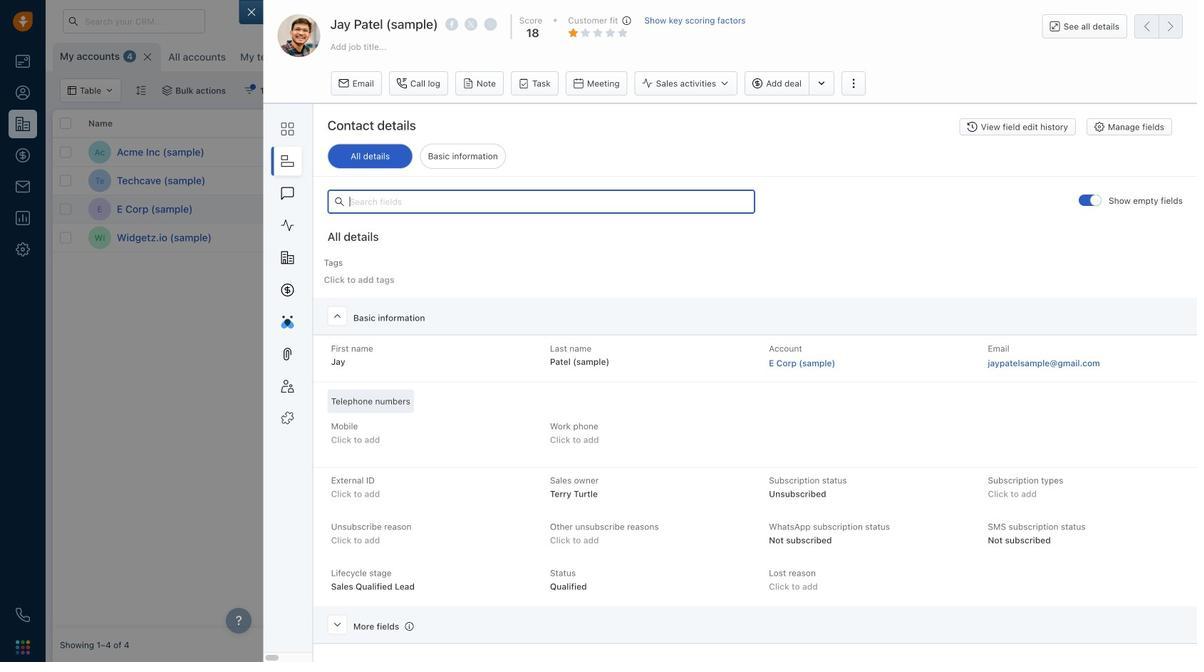 Task type: locate. For each thing, give the bounding box(es) containing it.
0 horizontal spatial container_wx8msf4aqz5i3rn1 image
[[162, 86, 172, 96]]

row
[[53, 110, 366, 138]]

1 horizontal spatial container_wx8msf4aqz5i3rn1 image
[[698, 176, 708, 186]]

dialog
[[239, 0, 1197, 662]]

row group
[[53, 138, 366, 252], [366, 138, 1190, 252]]

0 vertical spatial j image
[[374, 198, 397, 221]]

press space to select this row. row
[[53, 138, 366, 167], [366, 138, 1190, 167], [53, 167, 366, 195], [366, 167, 1190, 195], [53, 195, 366, 224], [366, 195, 1190, 224], [53, 224, 366, 252], [366, 224, 1190, 252]]

1 horizontal spatial container_wx8msf4aqz5i3rn1 image
[[698, 204, 708, 214]]

grid
[[53, 108, 1190, 628]]

container_wx8msf4aqz5i3rn1 image
[[162, 86, 172, 96], [698, 204, 708, 214]]

container_wx8msf4aqz5i3rn1 image
[[244, 86, 254, 96], [698, 176, 708, 186]]

j image
[[374, 198, 397, 221], [374, 226, 397, 249]]

Search your CRM... text field
[[63, 9, 205, 33]]

Search fields text field
[[328, 190, 755, 214]]

freshworks switcher image
[[16, 640, 30, 654]]

0 horizontal spatial container_wx8msf4aqz5i3rn1 image
[[244, 86, 254, 96]]

cell
[[580, 138, 687, 166], [687, 138, 794, 166], [794, 138, 901, 166], [901, 138, 1008, 166], [1008, 138, 1115, 166], [1115, 138, 1190, 166], [1115, 167, 1190, 195], [794, 195, 901, 223], [901, 195, 1008, 223], [1115, 195, 1190, 223], [473, 224, 580, 252], [580, 224, 687, 252], [687, 224, 794, 252], [794, 224, 901, 252], [901, 224, 1008, 252], [1008, 224, 1115, 252], [1115, 224, 1190, 252]]

0 vertical spatial container_wx8msf4aqz5i3rn1 image
[[244, 86, 254, 96]]

1 vertical spatial j image
[[374, 226, 397, 249]]



Task type: describe. For each thing, give the bounding box(es) containing it.
s image
[[374, 169, 397, 192]]

2 row group from the left
[[366, 138, 1190, 252]]

l image
[[374, 141, 397, 164]]

1 row group from the left
[[53, 138, 366, 252]]

2 j image from the top
[[374, 226, 397, 249]]

1 j image from the top
[[374, 198, 397, 221]]

phone element
[[9, 601, 37, 629]]

0 vertical spatial container_wx8msf4aqz5i3rn1 image
[[162, 86, 172, 96]]

1 vertical spatial container_wx8msf4aqz5i3rn1 image
[[698, 204, 708, 214]]

send email image
[[1064, 17, 1074, 26]]

1 vertical spatial container_wx8msf4aqz5i3rn1 image
[[698, 176, 708, 186]]

phone image
[[16, 608, 30, 622]]



Task type: vqa. For each thing, say whether or not it's contained in the screenshot.
search your crm... text field
yes



